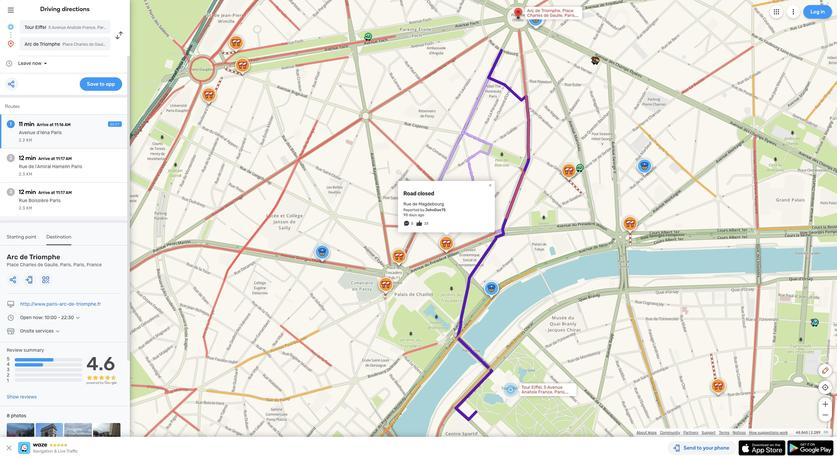 Task type: describe. For each thing, give the bounding box(es) containing it.
paris, inside "tour eiffel 5 avenue anatole france, paris, france"
[[97, 25, 108, 30]]

km for 11
[[26, 138, 32, 143]]

0 vertical spatial 2
[[9, 155, 12, 161]]

live
[[58, 449, 66, 454]]

summary
[[23, 348, 44, 353]]

10:00
[[44, 315, 57, 321]]

starting
[[7, 234, 24, 240]]

km for 12
[[26, 206, 32, 211]]

km inside rue de l'amiral hamelin paris 2.3 km
[[26, 172, 32, 177]]

2.3 inside rue de l'amiral hamelin paris 2.3 km
[[19, 172, 25, 177]]

avenue d'iéna paris 2.2 km
[[19, 130, 62, 143]]

paris for 12 min
[[50, 198, 61, 204]]

image 2 of arc de triomphe, paris image
[[36, 423, 63, 451]]

12 for rue boissière paris
[[19, 188, 24, 196]]

3 inside 5 4 3 2 1
[[7, 367, 10, 373]]

terms link
[[719, 431, 730, 435]]

charles inside arc de triomphe, place charles de gaulle, paris, paris, france
[[527, 13, 543, 18]]

0 vertical spatial triomphe
[[40, 41, 60, 47]]

navigation & live traffic
[[33, 449, 78, 454]]

rue de l'amiral hamelin paris 2.3 km
[[19, 164, 82, 177]]

rue de magdebourg reported by johndoe75 98 days ago
[[403, 201, 446, 217]]

point
[[25, 234, 36, 240]]

hamelin
[[52, 164, 70, 170]]

road closed
[[403, 190, 434, 197]]

0 horizontal spatial charles
[[20, 262, 36, 268]]

open
[[20, 315, 32, 321]]

0 horizontal spatial place
[[7, 262, 19, 268]]

22:30
[[61, 315, 74, 321]]

0 vertical spatial 3
[[9, 189, 12, 195]]

2.2
[[19, 138, 25, 143]]

onsite services
[[20, 328, 54, 334]]

d'iéna
[[36, 130, 50, 136]]

anatole for eiffel,
[[522, 390, 537, 395]]

gaulle, inside arc de triomphe, place charles de gaulle, paris, paris, france
[[550, 13, 564, 18]]

rue for rue boissière paris
[[19, 198, 27, 204]]

about
[[637, 431, 647, 435]]

min for de
[[26, 154, 36, 162]]

review
[[7, 348, 22, 353]]

23
[[424, 222, 428, 226]]

5 4 3 2 1
[[7, 356, 10, 384]]

open now: 10:00 - 22:30
[[20, 315, 74, 321]]

at for d'iéna
[[50, 122, 54, 127]]

paris inside rue de l'amiral hamelin paris 2.3 km
[[71, 164, 82, 170]]

community
[[660, 431, 680, 435]]

tour for eiffel
[[25, 25, 34, 30]]

http://www.paris-arc-de-triomphe.fr link
[[20, 301, 101, 307]]

france inside "tour eiffel 5 avenue anatole france, paris, france"
[[109, 25, 122, 30]]

destination button
[[46, 234, 71, 245]]

ago
[[418, 213, 424, 217]]

zoom out image
[[821, 411, 830, 419]]

avenue for eiffel,
[[547, 385, 563, 390]]

notices link
[[733, 431, 746, 435]]

-
[[58, 315, 60, 321]]

de-
[[69, 301, 76, 307]]

1 vertical spatial gaulle,
[[95, 42, 107, 47]]

48.865 | 2.289
[[796, 431, 821, 435]]

days
[[409, 213, 417, 217]]

review summary
[[7, 348, 44, 353]]

support
[[702, 431, 716, 435]]

min for boissière
[[26, 188, 36, 196]]

paris for 11 min
[[51, 130, 62, 136]]

about waze community partners support terms notices how suggestions work
[[637, 431, 788, 435]]

now:
[[33, 315, 43, 321]]

show reviews
[[7, 394, 37, 400]]

paris, inside "tour eiffel, 5 avenue anatole france, paris, france"
[[555, 390, 566, 395]]

rue boissière paris 2.3 km
[[19, 198, 61, 211]]

chevron down image
[[54, 329, 62, 334]]

partners link
[[684, 431, 698, 435]]

routes
[[5, 104, 20, 109]]

traffic
[[66, 449, 78, 454]]

starting point button
[[7, 234, 36, 245]]

12 min arrive at 11:17 am for paris
[[19, 188, 72, 196]]

closed
[[417, 190, 434, 197]]

onsite
[[20, 328, 34, 334]]

http://www.paris-
[[20, 301, 59, 307]]

0 vertical spatial clock image
[[5, 60, 13, 68]]

community link
[[660, 431, 680, 435]]

2 inside 5 4 3 2 1
[[7, 373, 9, 378]]

eiffel,
[[531, 385, 543, 390]]

open now: 10:00 - 22:30 button
[[20, 315, 82, 321]]

boissière
[[29, 198, 49, 204]]

arc-
[[59, 301, 69, 307]]

johndoe75
[[425, 208, 446, 212]]

show
[[7, 394, 19, 400]]

12 for rue de l'amiral hamelin paris
[[19, 154, 24, 162]]

tour eiffel, 5 avenue anatole france, paris, france
[[522, 385, 566, 399]]

5 inside 5 4 3 2 1
[[7, 356, 10, 362]]

rue for rue de l'amiral hamelin paris
[[19, 164, 27, 170]]

road
[[403, 190, 416, 197]]

suggestions
[[758, 431, 779, 435]]

5 for eiffel,
[[544, 385, 546, 390]]

x image
[[5, 444, 13, 452]]

leave now
[[18, 61, 42, 66]]

link image
[[823, 430, 829, 435]]

l'amiral
[[35, 164, 51, 170]]

image 3 of arc de triomphe, paris image
[[64, 423, 92, 451]]

1 horizontal spatial arc
[[25, 41, 32, 47]]

8 photos
[[7, 413, 26, 419]]

services
[[35, 328, 54, 334]]

de inside rue de l'amiral hamelin paris 2.3 km
[[29, 164, 34, 170]]

tour eiffel 5 avenue anatole france, paris, france
[[25, 25, 122, 30]]

arrive for de
[[38, 156, 50, 161]]

how
[[749, 431, 757, 435]]

france, for eiffel
[[82, 25, 96, 30]]

directions
[[62, 5, 90, 13]]

98
[[403, 213, 408, 217]]

4.6
[[86, 353, 115, 375]]

triomphe.fr
[[76, 301, 101, 307]]



Task type: vqa. For each thing, say whether or not it's contained in the screenshot.
IMAGE 3 OF CHINATOWN, SF
no



Task type: locate. For each thing, give the bounding box(es) containing it.
arrive for boissière
[[38, 190, 50, 195]]

computer image
[[7, 300, 15, 309]]

2 vertical spatial km
[[26, 206, 32, 211]]

zoom in image
[[821, 400, 830, 409]]

12 min arrive at 11:17 am
[[19, 154, 72, 162], [19, 188, 72, 196]]

0 vertical spatial arrive
[[37, 122, 49, 127]]

1 vertical spatial 3
[[7, 367, 10, 373]]

2 vertical spatial am
[[66, 190, 72, 195]]

arrive inside 11 min arrive at 11:16 am
[[37, 122, 49, 127]]

3
[[9, 189, 12, 195], [7, 367, 10, 373]]

avenue inside avenue d'iéna paris 2.2 km
[[19, 130, 35, 136]]

0 vertical spatial charles
[[527, 13, 543, 18]]

triomphe down eiffel
[[40, 41, 60, 47]]

0 horizontal spatial 1
[[7, 378, 9, 384]]

pencil image
[[821, 367, 829, 375]]

arrive
[[37, 122, 49, 127], [38, 156, 50, 161], [38, 190, 50, 195]]

avenue
[[52, 25, 66, 30], [19, 130, 35, 136], [547, 385, 563, 390]]

0 vertical spatial 1
[[10, 121, 12, 127]]

2 vertical spatial arc
[[7, 253, 18, 261]]

tour
[[25, 25, 34, 30], [522, 385, 530, 390]]

1 horizontal spatial france,
[[538, 390, 553, 395]]

1 12 min arrive at 11:17 am from the top
[[19, 154, 72, 162]]

11:17 for paris
[[56, 190, 65, 195]]

avenue inside "tour eiffel, 5 avenue anatole france, paris, france"
[[547, 385, 563, 390]]

magdebourg
[[419, 201, 444, 207]]

paris down 11:16
[[51, 130, 62, 136]]

0 vertical spatial 11:17
[[56, 156, 65, 161]]

km inside avenue d'iéna paris 2.2 km
[[26, 138, 32, 143]]

5 down review in the bottom of the page
[[7, 356, 10, 362]]

anatole inside "tour eiffel, 5 avenue anatole france, paris, france"
[[522, 390, 537, 395]]

arrive up d'iéna
[[37, 122, 49, 127]]

2 12 min arrive at 11:17 am from the top
[[19, 188, 72, 196]]

1 vertical spatial min
[[26, 154, 36, 162]]

1 vertical spatial 1
[[7, 378, 9, 384]]

arrive up l'amiral
[[38, 156, 50, 161]]

1 horizontal spatial 1
[[10, 121, 12, 127]]

2 km from the top
[[26, 172, 32, 177]]

km inside rue boissière paris 2.3 km
[[26, 206, 32, 211]]

48.865
[[796, 431, 808, 435]]

best
[[110, 122, 120, 127]]

arc inside arc de triomphe place charles de gaulle, paris, paris, france
[[7, 253, 18, 261]]

1 vertical spatial 12
[[19, 188, 24, 196]]

1 vertical spatial arrive
[[38, 156, 50, 161]]

0 vertical spatial gaulle,
[[550, 13, 564, 18]]

1 vertical spatial km
[[26, 172, 32, 177]]

france inside arc de triomphe, place charles de gaulle, paris, paris, france
[[540, 17, 554, 23]]

0 horizontal spatial tour
[[25, 25, 34, 30]]

by
[[420, 208, 424, 212]]

1 horizontal spatial place
[[63, 42, 73, 47]]

driving
[[40, 5, 60, 13]]

am for rue boissière paris
[[66, 190, 72, 195]]

|
[[809, 431, 810, 435]]

2 vertical spatial min
[[26, 188, 36, 196]]

at for de
[[51, 156, 55, 161]]

arc down "starting point" button
[[7, 253, 18, 261]]

×
[[489, 182, 492, 188]]

1 horizontal spatial anatole
[[522, 390, 537, 395]]

0 horizontal spatial gaulle,
[[44, 262, 59, 268]]

arrive up boissière
[[38, 190, 50, 195]]

waze
[[648, 431, 657, 435]]

2 horizontal spatial place
[[563, 8, 574, 13]]

0 vertical spatial min
[[24, 120, 34, 128]]

1 horizontal spatial charles
[[74, 42, 88, 47]]

france,
[[82, 25, 96, 30], [538, 390, 553, 395]]

1 vertical spatial 5
[[7, 356, 10, 362]]

1 horizontal spatial gaulle,
[[95, 42, 107, 47]]

tour left 'eiffel,'
[[522, 385, 530, 390]]

1 12 from the top
[[19, 154, 24, 162]]

1 2.3 from the top
[[19, 172, 25, 177]]

tour left eiffel
[[25, 25, 34, 30]]

am inside 11 min arrive at 11:16 am
[[65, 122, 71, 127]]

11 min arrive at 11:16 am
[[19, 120, 71, 128]]

am right 11:16
[[65, 122, 71, 127]]

1 down the 4
[[7, 378, 9, 384]]

1 vertical spatial 11:17
[[56, 190, 65, 195]]

2.3 inside rue boissière paris 2.3 km
[[19, 206, 25, 211]]

how suggestions work link
[[749, 431, 788, 435]]

at up rue boissière paris 2.3 km
[[51, 190, 55, 195]]

2 vertical spatial gaulle,
[[44, 262, 59, 268]]

reviews
[[20, 394, 37, 400]]

2 horizontal spatial arc
[[527, 8, 534, 13]]

france, inside "tour eiffel 5 avenue anatole france, paris, france"
[[82, 25, 96, 30]]

paris inside avenue d'iéna paris 2.2 km
[[51, 130, 62, 136]]

1 vertical spatial avenue
[[19, 130, 35, 136]]

1 vertical spatial clock image
[[7, 314, 15, 322]]

rue up reported at the top
[[403, 201, 411, 207]]

× link
[[487, 182, 493, 188]]

1 vertical spatial 2
[[7, 373, 9, 378]]

am down the hamelin
[[66, 190, 72, 195]]

paris right boissière
[[50, 198, 61, 204]]

0 vertical spatial 12 min arrive at 11:17 am
[[19, 154, 72, 162]]

2 horizontal spatial 5
[[544, 385, 546, 390]]

current location image
[[7, 23, 15, 31]]

store image
[[7, 327, 15, 335]]

avenue inside "tour eiffel 5 avenue anatole france, paris, france"
[[52, 25, 66, 30]]

0 vertical spatial km
[[26, 138, 32, 143]]

5 right eiffel
[[49, 25, 51, 30]]

leave
[[18, 61, 31, 66]]

1 vertical spatial tour
[[522, 385, 530, 390]]

place down "tour eiffel 5 avenue anatole france, paris, france"
[[63, 42, 73, 47]]

0 horizontal spatial france,
[[82, 25, 96, 30]]

5 inside "tour eiffel, 5 avenue anatole france, paris, france"
[[544, 385, 546, 390]]

1 vertical spatial at
[[51, 156, 55, 161]]

support link
[[702, 431, 716, 435]]

arc right location image
[[25, 41, 32, 47]]

0 vertical spatial avenue
[[52, 25, 66, 30]]

1 horizontal spatial tour
[[522, 385, 530, 390]]

1 vertical spatial arc
[[25, 41, 32, 47]]

rue inside rue de magdebourg reported by johndoe75 98 days ago
[[403, 201, 411, 207]]

2 2.3 from the top
[[19, 206, 25, 211]]

11:17 up rue boissière paris 2.3 km
[[56, 190, 65, 195]]

2 horizontal spatial gaulle,
[[550, 13, 564, 18]]

place inside arc de triomphe, place charles de gaulle, paris, paris, france
[[563, 8, 574, 13]]

12 min arrive at 11:17 am up l'amiral
[[19, 154, 72, 162]]

0 vertical spatial france,
[[82, 25, 96, 30]]

5 inside "tour eiffel 5 avenue anatole france, paris, france"
[[49, 25, 51, 30]]

2 11:17 from the top
[[56, 190, 65, 195]]

min up boissière
[[26, 188, 36, 196]]

anatole for eiffel
[[67, 25, 81, 30]]

0 vertical spatial anatole
[[67, 25, 81, 30]]

arc de triomphe, place charles de gaulle, paris, paris, france
[[527, 8, 576, 23]]

11:17 up the hamelin
[[56, 156, 65, 161]]

at left 11:16
[[50, 122, 54, 127]]

gaulle,
[[550, 13, 564, 18], [95, 42, 107, 47], [44, 262, 59, 268]]

0 vertical spatial tour
[[25, 25, 34, 30]]

11
[[19, 120, 23, 128]]

0 horizontal spatial avenue
[[19, 130, 35, 136]]

2 vertical spatial charles
[[20, 262, 36, 268]]

de
[[535, 8, 540, 13], [544, 13, 549, 18], [33, 41, 39, 47], [89, 42, 94, 47], [29, 164, 34, 170], [412, 201, 418, 207], [20, 253, 28, 261], [38, 262, 43, 268]]

anatole inside "tour eiffel 5 avenue anatole france, paris, france"
[[67, 25, 81, 30]]

http://www.paris-arc-de-triomphe.fr
[[20, 301, 101, 307]]

arrive for d'iéna
[[37, 122, 49, 127]]

france, for eiffel,
[[538, 390, 553, 395]]

reported
[[403, 208, 419, 212]]

1 vertical spatial place
[[63, 42, 73, 47]]

triomphe down destination button
[[29, 253, 60, 261]]

1 km from the top
[[26, 138, 32, 143]]

arc left triomphe,
[[527, 8, 534, 13]]

1 vertical spatial anatole
[[522, 390, 537, 395]]

2 vertical spatial paris
[[50, 198, 61, 204]]

0 vertical spatial 12
[[19, 154, 24, 162]]

0 horizontal spatial 5
[[7, 356, 10, 362]]

1 vertical spatial paris
[[71, 164, 82, 170]]

12 down 2.2
[[19, 154, 24, 162]]

1 vertical spatial triomphe
[[29, 253, 60, 261]]

place right triomphe,
[[563, 8, 574, 13]]

at up the hamelin
[[51, 156, 55, 161]]

chevron down image
[[74, 315, 82, 321]]

2 vertical spatial arrive
[[38, 190, 50, 195]]

arc de triomphe place charles de gaulle, paris, paris, france down destination button
[[7, 253, 102, 268]]

12 min arrive at 11:17 am up boissière
[[19, 188, 72, 196]]

anatole
[[67, 25, 81, 30], [522, 390, 537, 395]]

2 vertical spatial avenue
[[547, 385, 563, 390]]

0 horizontal spatial arc
[[7, 253, 18, 261]]

destination
[[46, 234, 71, 240]]

0 vertical spatial paris
[[51, 130, 62, 136]]

rue inside rue de l'amiral hamelin paris 2.3 km
[[19, 164, 27, 170]]

france, inside "tour eiffel, 5 avenue anatole france, paris, france"
[[538, 390, 553, 395]]

&
[[54, 449, 57, 454]]

min right 11
[[24, 120, 34, 128]]

am for avenue d'iéna paris
[[65, 122, 71, 127]]

navigation
[[33, 449, 53, 454]]

1 horizontal spatial avenue
[[52, 25, 66, 30]]

1 left 11
[[10, 121, 12, 127]]

11:16
[[54, 122, 64, 127]]

triomphe,
[[541, 8, 561, 13]]

paris
[[51, 130, 62, 136], [71, 164, 82, 170], [50, 198, 61, 204]]

4
[[7, 362, 10, 368]]

1 vertical spatial france,
[[538, 390, 553, 395]]

avenue right 'eiffel,'
[[547, 385, 563, 390]]

1 11:17 from the top
[[56, 156, 65, 161]]

1 vertical spatial am
[[66, 156, 72, 161]]

place down "starting point" button
[[7, 262, 19, 268]]

avenue for eiffel
[[52, 25, 66, 30]]

2 vertical spatial at
[[51, 190, 55, 195]]

tour for eiffel,
[[522, 385, 530, 390]]

rue left l'amiral
[[19, 164, 27, 170]]

eiffel
[[35, 25, 46, 30]]

2 vertical spatial place
[[7, 262, 19, 268]]

2 horizontal spatial charles
[[527, 13, 543, 18]]

min
[[24, 120, 34, 128], [26, 154, 36, 162], [26, 188, 36, 196]]

2 12 from the top
[[19, 188, 24, 196]]

charles
[[527, 13, 543, 18], [74, 42, 88, 47], [20, 262, 36, 268]]

france
[[540, 17, 554, 23], [109, 25, 122, 30], [131, 42, 144, 47], [87, 262, 102, 268], [522, 394, 536, 399]]

work
[[780, 431, 788, 435]]

km down boissière
[[26, 206, 32, 211]]

8
[[7, 413, 10, 419]]

at for boissière
[[51, 190, 55, 195]]

arc inside arc de triomphe, place charles de gaulle, paris, paris, france
[[527, 8, 534, 13]]

arc de triomphe place charles de gaulle, paris, paris, france
[[25, 41, 144, 47], [7, 253, 102, 268]]

0 vertical spatial at
[[50, 122, 54, 127]]

driving directions
[[40, 5, 90, 13]]

0 horizontal spatial anatole
[[67, 25, 81, 30]]

0 vertical spatial 2.3
[[19, 172, 25, 177]]

1 vertical spatial 12 min arrive at 11:17 am
[[19, 188, 72, 196]]

de inside rue de magdebourg reported by johndoe75 98 days ago
[[412, 201, 418, 207]]

place
[[563, 8, 574, 13], [63, 42, 73, 47], [7, 262, 19, 268]]

12 up rue boissière paris 2.3 km
[[19, 188, 24, 196]]

location image
[[7, 40, 15, 48]]

2 horizontal spatial avenue
[[547, 385, 563, 390]]

image 4 of arc de triomphe, paris image
[[93, 423, 120, 451]]

5 for eiffel
[[49, 25, 51, 30]]

paris inside rue boissière paris 2.3 km
[[50, 198, 61, 204]]

min up l'amiral
[[26, 154, 36, 162]]

1 vertical spatial charles
[[74, 42, 88, 47]]

km right 2.2
[[26, 138, 32, 143]]

am for rue de l'amiral hamelin paris
[[66, 156, 72, 161]]

france inside "tour eiffel, 5 avenue anatole france, paris, france"
[[522, 394, 536, 399]]

terms
[[719, 431, 730, 435]]

1 vertical spatial 2.3
[[19, 206, 25, 211]]

0 vertical spatial place
[[563, 8, 574, 13]]

photos
[[11, 413, 26, 419]]

0 vertical spatial am
[[65, 122, 71, 127]]

11:17 for l'amiral
[[56, 156, 65, 161]]

notices
[[733, 431, 746, 435]]

starting point
[[7, 234, 36, 240]]

2 vertical spatial 5
[[544, 385, 546, 390]]

5 right 'eiffel,'
[[544, 385, 546, 390]]

paris right the hamelin
[[71, 164, 82, 170]]

am up the hamelin
[[66, 156, 72, 161]]

at inside 11 min arrive at 11:16 am
[[50, 122, 54, 127]]

arc de triomphe place charles de gaulle, paris, paris, france down "tour eiffel 5 avenue anatole france, paris, france"
[[25, 41, 144, 47]]

tour inside "tour eiffel, 5 avenue anatole france, paris, france"
[[522, 385, 530, 390]]

km up boissière
[[26, 172, 32, 177]]

1 inside 5 4 3 2 1
[[7, 378, 9, 384]]

now
[[32, 61, 42, 66]]

0 vertical spatial arc
[[527, 8, 534, 13]]

about waze link
[[637, 431, 657, 435]]

clock image down computer icon at bottom left
[[7, 314, 15, 322]]

0
[[411, 222, 413, 226]]

0 vertical spatial arc de triomphe place charles de gaulle, paris, paris, france
[[25, 41, 144, 47]]

rue left boissière
[[19, 198, 27, 204]]

am
[[65, 122, 71, 127], [66, 156, 72, 161], [66, 190, 72, 195]]

0 vertical spatial 5
[[49, 25, 51, 30]]

min for d'iéna
[[24, 120, 34, 128]]

rue inside rue boissière paris 2.3 km
[[19, 198, 27, 204]]

image 1 of arc de triomphe, paris image
[[7, 423, 34, 451]]

3 km from the top
[[26, 206, 32, 211]]

12 min arrive at 11:17 am for l'amiral
[[19, 154, 72, 162]]

clock image left 'leave' at the top of the page
[[5, 60, 13, 68]]

at
[[50, 122, 54, 127], [51, 156, 55, 161], [51, 190, 55, 195]]

avenue right eiffel
[[52, 25, 66, 30]]

1
[[10, 121, 12, 127], [7, 378, 9, 384]]

1 vertical spatial arc de triomphe place charles de gaulle, paris, paris, france
[[7, 253, 102, 268]]

onsite services button
[[20, 328, 62, 334]]

clock image
[[5, 60, 13, 68], [7, 314, 15, 322]]

avenue up 2.2
[[19, 130, 35, 136]]

1 horizontal spatial 5
[[49, 25, 51, 30]]

partners
[[684, 431, 698, 435]]



